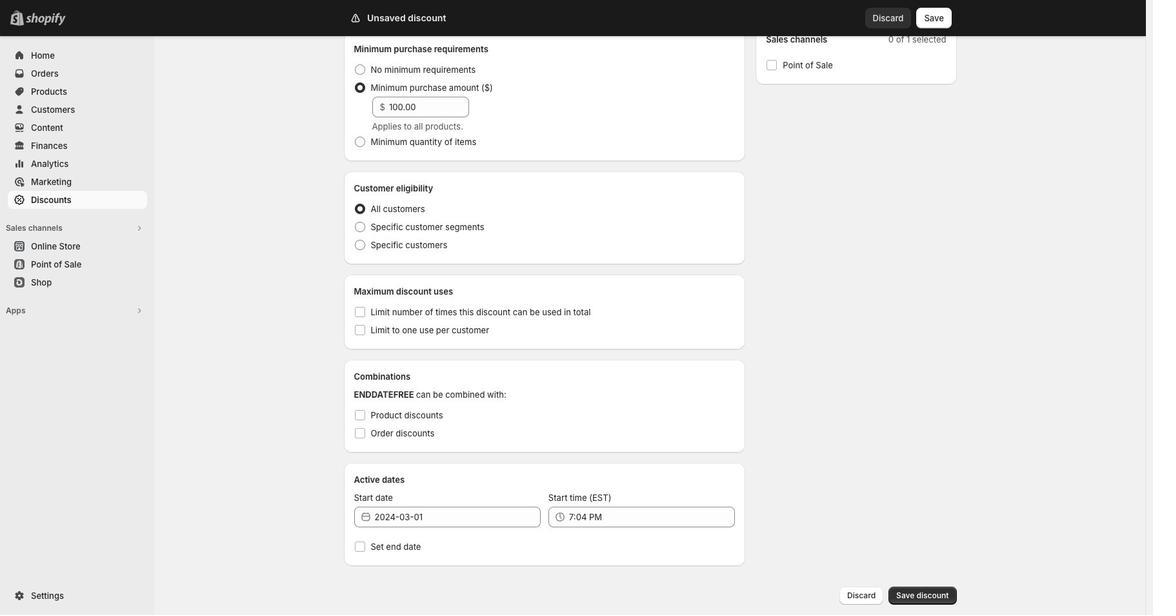 Task type: vqa. For each thing, say whether or not it's contained in the screenshot.
2 days left in your trial dropdown button
no



Task type: describe. For each thing, give the bounding box(es) containing it.
0.00 text field
[[389, 97, 469, 117]]

Enter time text field
[[569, 507, 735, 528]]



Task type: locate. For each thing, give the bounding box(es) containing it.
shopify image
[[26, 13, 66, 26]]

YYYY-MM-DD text field
[[375, 507, 541, 528]]



